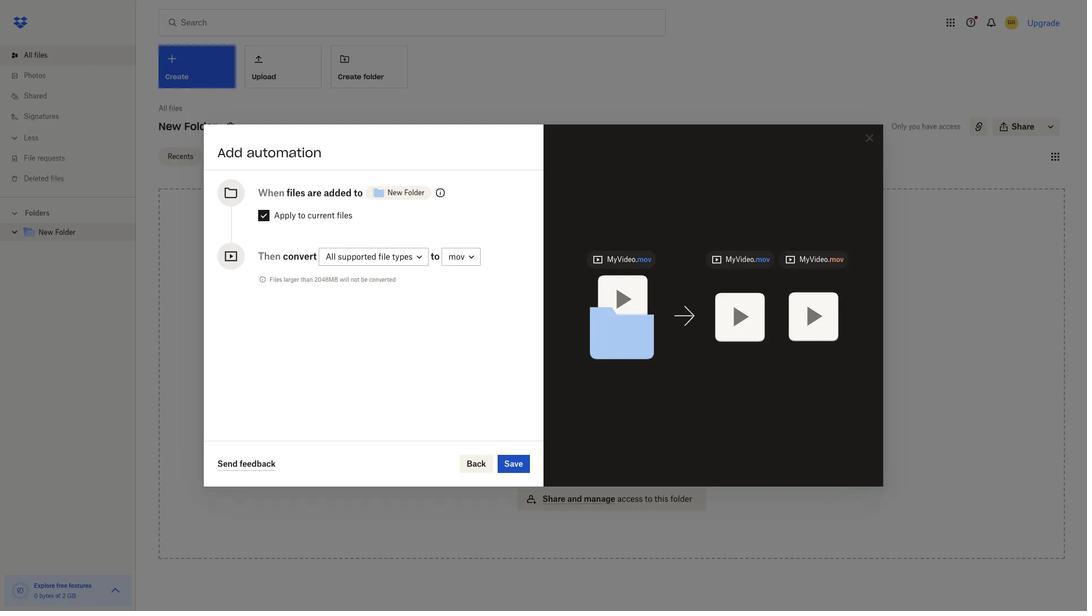 Task type: describe. For each thing, give the bounding box(es) containing it.
request files
[[543, 463, 593, 472]]

files inside "all files" list item
[[34, 51, 48, 59]]

0
[[34, 593, 38, 600]]

apply
[[274, 211, 296, 220]]

share for share
[[1012, 122, 1035, 131]]

files larger than 2048mb will not be converted
[[270, 276, 396, 283]]

mov button
[[442, 248, 481, 266]]

all supported file types button
[[319, 248, 429, 266]]

'upload'
[[603, 313, 633, 323]]

file
[[379, 252, 390, 262]]

save
[[504, 459, 523, 469]]

photos link
[[9, 66, 136, 86]]

new for new folder link
[[39, 228, 53, 237]]

0 vertical spatial new
[[159, 120, 181, 133]]

starred button
[[207, 148, 250, 166]]

files are added to
[[287, 188, 363, 199]]

only
[[892, 122, 907, 131]]

3 myvideo. mov from the left
[[800, 255, 844, 264]]

types
[[392, 252, 413, 262]]

send
[[218, 459, 238, 469]]

this
[[655, 495, 669, 504]]

will
[[340, 276, 349, 283]]

0 vertical spatial folder
[[184, 120, 217, 133]]

to inside the drop files here to upload, or use the 'upload' button
[[622, 301, 630, 310]]

files
[[270, 276, 282, 283]]

folder for new folder button
[[404, 189, 425, 197]]

mov inside popup button
[[449, 252, 465, 262]]

free
[[56, 583, 67, 590]]

drop files here to upload, or use the 'upload' button
[[564, 301, 661, 323]]

converted
[[369, 276, 396, 283]]

2
[[62, 593, 66, 600]]

and
[[568, 495, 582, 504]]

access
[[543, 399, 571, 409]]

import
[[543, 431, 569, 441]]

current
[[308, 211, 335, 220]]

shared link
[[9, 86, 136, 106]]

back button
[[460, 455, 493, 474]]

photos
[[24, 71, 46, 80]]

access for manage
[[618, 495, 643, 504]]

3 myvideo. from the left
[[800, 255, 830, 264]]

0 horizontal spatial all files link
[[9, 45, 136, 66]]

drop
[[564, 301, 583, 310]]

file
[[24, 154, 35, 163]]

only you have access
[[892, 122, 961, 131]]

convert
[[283, 251, 317, 262]]

create folder button
[[331, 45, 408, 88]]

deleted files
[[24, 174, 64, 183]]

of
[[55, 593, 61, 600]]

import button
[[518, 425, 706, 448]]

have
[[922, 122, 938, 131]]

all supported file types
[[326, 252, 413, 262]]

2048mb
[[315, 276, 338, 283]]

added
[[324, 188, 352, 199]]

explore
[[34, 583, 55, 590]]

less
[[24, 134, 39, 142]]

send feedback
[[218, 459, 276, 469]]

share for share and manage access to this folder
[[543, 495, 566, 504]]

be
[[361, 276, 368, 283]]

signatures
[[24, 112, 59, 121]]

upgrade link
[[1028, 18, 1060, 27]]

1 myvideo. mov from the left
[[607, 255, 652, 264]]

apply to current files
[[274, 211, 353, 220]]

add automation
[[218, 145, 322, 161]]

all inside dropdown button
[[326, 252, 336, 262]]

request
[[543, 463, 575, 472]]

all files list item
[[0, 45, 136, 66]]

1 vertical spatial all files link
[[159, 103, 182, 114]]

request files button
[[518, 457, 706, 479]]

folder inside button
[[364, 72, 384, 81]]

create folder
[[338, 72, 384, 81]]

bytes
[[39, 593, 54, 600]]

folder for new folder link
[[55, 228, 75, 237]]

folders button
[[0, 205, 136, 221]]

files left are
[[287, 188, 305, 199]]

upgrade
[[1028, 18, 1060, 27]]



Task type: locate. For each thing, give the bounding box(es) containing it.
0 vertical spatial new folder
[[159, 120, 217, 133]]

0 vertical spatial all
[[24, 51, 32, 59]]

0 horizontal spatial all
[[24, 51, 32, 59]]

send feedback button
[[218, 458, 276, 471]]

to right apply
[[298, 211, 306, 220]]

share and manage access to this folder
[[543, 495, 693, 504]]

1 horizontal spatial access
[[939, 122, 961, 131]]

features
[[69, 583, 92, 590]]

1 horizontal spatial myvideo. mov
[[726, 255, 770, 264]]

access for have
[[939, 122, 961, 131]]

folder
[[184, 120, 217, 133], [404, 189, 425, 197], [55, 228, 75, 237]]

feedback
[[240, 459, 276, 469]]

folder
[[364, 72, 384, 81], [671, 495, 693, 504]]

1 horizontal spatial new folder
[[159, 120, 217, 133]]

new folder for new folder button
[[388, 189, 425, 197]]

add automation dialog
[[204, 125, 884, 487]]

files right deleted
[[51, 174, 64, 183]]

to right 'added'
[[354, 188, 363, 199]]

deleted
[[24, 174, 49, 183]]

to right here
[[622, 301, 630, 310]]

1 vertical spatial new folder
[[388, 189, 425, 197]]

add
[[218, 145, 243, 161]]

all up photos
[[24, 51, 32, 59]]

recents button
[[159, 148, 203, 166]]

files up the
[[585, 301, 601, 310]]

1 vertical spatial access
[[618, 495, 643, 504]]

1 myvideo. from the left
[[607, 255, 638, 264]]

not
[[351, 276, 360, 283]]

files down 'added'
[[337, 211, 353, 220]]

folders
[[25, 209, 50, 218]]

new folder button
[[365, 182, 432, 205]]

mov
[[449, 252, 465, 262], [638, 255, 652, 264], [756, 255, 770, 264], [830, 255, 844, 264]]

folder right this
[[671, 495, 693, 504]]

2 myvideo. from the left
[[726, 255, 756, 264]]

1 vertical spatial folder
[[671, 495, 693, 504]]

folder down folders button
[[55, 228, 75, 237]]

0 vertical spatial all files
[[24, 51, 48, 59]]

back
[[467, 459, 486, 469]]

deleted files link
[[9, 169, 136, 189]]

0 horizontal spatial myvideo. mov
[[607, 255, 652, 264]]

1 horizontal spatial share
[[1012, 122, 1035, 131]]

share inside more ways to add content 'element'
[[543, 495, 566, 504]]

new for new folder button
[[388, 189, 403, 197]]

to left mov popup button
[[431, 251, 440, 262]]

larger
[[284, 276, 299, 283]]

automation
[[247, 145, 322, 161]]

folder permissions image
[[434, 186, 447, 200]]

to
[[354, 188, 363, 199], [298, 211, 306, 220], [431, 251, 440, 262], [622, 301, 630, 310], [645, 495, 653, 504]]

then
[[258, 251, 281, 262]]

all files inside list item
[[24, 51, 48, 59]]

folder up recents
[[184, 120, 217, 133]]

all files link up recents
[[159, 103, 182, 114]]

0 horizontal spatial new
[[39, 228, 53, 237]]

new folder link
[[23, 225, 127, 241]]

gb
[[67, 593, 76, 600]]

access inside more ways to add content 'element'
[[618, 495, 643, 504]]

the
[[589, 313, 601, 323]]

quota usage element
[[11, 582, 29, 600]]

share
[[1012, 122, 1035, 131], [543, 495, 566, 504]]

2 horizontal spatial new
[[388, 189, 403, 197]]

new folder for new folder link
[[39, 228, 75, 237]]

2 horizontal spatial myvideo. mov
[[800, 255, 844, 264]]

new folder down folders button
[[39, 228, 75, 237]]

supported
[[338, 252, 377, 262]]

than
[[301, 276, 313, 283]]

2 horizontal spatial folder
[[404, 189, 425, 197]]

0 vertical spatial folder
[[364, 72, 384, 81]]

list
[[0, 39, 136, 197]]

new left folder permissions icon
[[388, 189, 403, 197]]

files inside the drop files here to upload, or use the 'upload' button
[[585, 301, 601, 310]]

shared
[[24, 92, 47, 100]]

share button
[[993, 118, 1042, 136]]

access right the "have"
[[939, 122, 961, 131]]

file requests link
[[9, 148, 136, 169]]

2 vertical spatial all
[[326, 252, 336, 262]]

files
[[34, 51, 48, 59], [169, 104, 182, 113], [51, 174, 64, 183], [287, 188, 305, 199], [337, 211, 353, 220], [585, 301, 601, 310], [577, 463, 593, 472]]

2 vertical spatial new
[[39, 228, 53, 237]]

here
[[603, 301, 620, 310]]

new folder up recents
[[159, 120, 217, 133]]

explore free features 0 bytes of 2 gb
[[34, 583, 92, 600]]

files inside "deleted files" link
[[51, 174, 64, 183]]

files inside request files button
[[577, 463, 593, 472]]

are
[[308, 188, 322, 199]]

all up recents button
[[159, 104, 167, 113]]

0 vertical spatial share
[[1012, 122, 1035, 131]]

1 horizontal spatial myvideo.
[[726, 255, 756, 264]]

recents
[[168, 152, 194, 161]]

1 horizontal spatial all
[[159, 104, 167, 113]]

new down folders
[[39, 228, 53, 237]]

all files
[[24, 51, 48, 59], [159, 104, 182, 113]]

folder inside button
[[404, 189, 425, 197]]

myvideo.
[[607, 255, 638, 264], [726, 255, 756, 264], [800, 255, 830, 264]]

all
[[24, 51, 32, 59], [159, 104, 167, 113], [326, 252, 336, 262]]

all files link up shared link in the left top of the page
[[9, 45, 136, 66]]

2 horizontal spatial new folder
[[388, 189, 425, 197]]

0 horizontal spatial new folder
[[39, 228, 75, 237]]

to left this
[[645, 495, 653, 504]]

all files link
[[9, 45, 136, 66], [159, 103, 182, 114]]

2 vertical spatial new folder
[[39, 228, 75, 237]]

0 horizontal spatial myvideo.
[[607, 255, 638, 264]]

1 horizontal spatial new
[[159, 120, 181, 133]]

all up files larger than 2048mb will not be converted
[[326, 252, 336, 262]]

manage
[[584, 495, 616, 504]]

to inside 'element'
[[645, 495, 653, 504]]

file requests
[[24, 154, 65, 163]]

all files up recents
[[159, 104, 182, 113]]

2 myvideo. mov from the left
[[726, 255, 770, 264]]

myvideo. mov
[[607, 255, 652, 264], [726, 255, 770, 264], [800, 255, 844, 264]]

2 vertical spatial folder
[[55, 228, 75, 237]]

1 vertical spatial all files
[[159, 104, 182, 113]]

dropbox image
[[9, 11, 32, 34]]

folder left folder permissions icon
[[404, 189, 425, 197]]

requests
[[37, 154, 65, 163]]

you
[[909, 122, 921, 131]]

new up recents
[[159, 120, 181, 133]]

signatures link
[[9, 106, 136, 127]]

all inside list item
[[24, 51, 32, 59]]

1 horizontal spatial all files link
[[159, 103, 182, 114]]

1 vertical spatial folder
[[404, 189, 425, 197]]

button
[[635, 313, 660, 323]]

then convert
[[258, 251, 317, 262]]

new inside button
[[388, 189, 403, 197]]

folder right create
[[364, 72, 384, 81]]

1 horizontal spatial all files
[[159, 104, 182, 113]]

2 horizontal spatial all
[[326, 252, 336, 262]]

0 horizontal spatial share
[[543, 495, 566, 504]]

folder inside more ways to add content 'element'
[[671, 495, 693, 504]]

new folder inside button
[[388, 189, 425, 197]]

files right 'request'
[[577, 463, 593, 472]]

create
[[338, 72, 362, 81]]

save button
[[498, 455, 530, 474]]

0 horizontal spatial access
[[618, 495, 643, 504]]

more ways to add content element
[[516, 369, 709, 522]]

0 vertical spatial all files link
[[9, 45, 136, 66]]

all files up photos
[[24, 51, 48, 59]]

0 vertical spatial access
[[939, 122, 961, 131]]

less image
[[9, 133, 20, 144]]

files up photos
[[34, 51, 48, 59]]

upload,
[[632, 301, 661, 310]]

access right manage
[[618, 495, 643, 504]]

access button
[[518, 393, 706, 416]]

when
[[258, 188, 285, 199]]

files up recents
[[169, 104, 182, 113]]

new folder left folder permissions icon
[[388, 189, 425, 197]]

1 vertical spatial all
[[159, 104, 167, 113]]

or
[[564, 313, 572, 323]]

share inside button
[[1012, 122, 1035, 131]]

starred
[[216, 152, 241, 161]]

new folder
[[159, 120, 217, 133], [388, 189, 425, 197], [39, 228, 75, 237]]

0 horizontal spatial folder
[[55, 228, 75, 237]]

0 horizontal spatial folder
[[364, 72, 384, 81]]

1 horizontal spatial folder
[[671, 495, 693, 504]]

0 horizontal spatial all files
[[24, 51, 48, 59]]

use
[[574, 313, 587, 323]]

2 horizontal spatial myvideo.
[[800, 255, 830, 264]]

1 horizontal spatial folder
[[184, 120, 217, 133]]

1 vertical spatial new
[[388, 189, 403, 197]]

list containing all files
[[0, 39, 136, 197]]

1 vertical spatial share
[[543, 495, 566, 504]]



Task type: vqa. For each thing, say whether or not it's contained in the screenshot.
Request Files
yes



